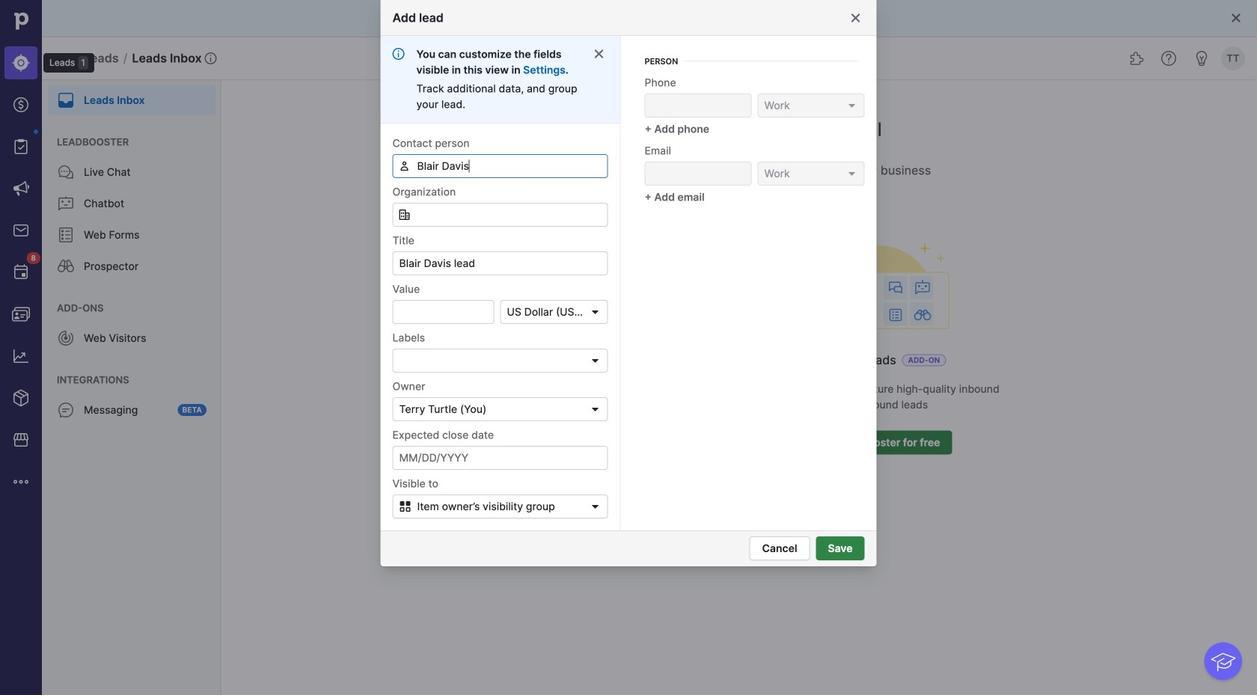 Task type: locate. For each thing, give the bounding box(es) containing it.
None field
[[758, 94, 865, 117], [392, 154, 608, 178], [758, 162, 865, 186], [392, 203, 608, 227], [500, 300, 608, 324], [392, 349, 608, 373], [392, 397, 608, 421], [758, 94, 865, 117], [392, 154, 608, 178], [758, 162, 865, 186], [392, 203, 608, 227], [500, 300, 608, 324], [392, 349, 608, 373], [392, 397, 608, 421]]

sales inbox image
[[12, 221, 30, 239]]

1 horizontal spatial color primary image
[[846, 168, 858, 180]]

None text field
[[392, 154, 608, 178], [392, 203, 608, 227], [392, 154, 608, 178], [392, 203, 608, 227]]

color primary image
[[593, 48, 605, 60], [846, 100, 858, 111], [398, 209, 410, 221], [396, 501, 414, 513], [586, 501, 604, 513]]

menu item
[[0, 42, 42, 84], [42, 79, 221, 115]]

color undefined image right campaigns image
[[57, 163, 75, 181]]

campaigns image
[[12, 180, 30, 198]]

color undefined image
[[12, 138, 30, 156], [57, 163, 75, 181], [57, 226, 75, 244], [57, 329, 75, 347]]

info image
[[205, 52, 217, 64]]

MM/DD/YYYY text field
[[392, 446, 608, 470]]

0 horizontal spatial color primary image
[[398, 160, 410, 172]]

deals image
[[12, 96, 30, 114]]

leads image
[[12, 54, 30, 72]]

menu toggle image
[[57, 49, 75, 67]]

menu
[[0, 0, 94, 695], [42, 79, 221, 695]]

more image
[[12, 473, 30, 491]]

color undefined image
[[57, 91, 75, 109], [57, 195, 75, 213], [57, 257, 75, 275], [12, 263, 30, 281], [57, 401, 75, 419]]

None text field
[[645, 94, 752, 117], [645, 162, 752, 186], [392, 251, 608, 275], [392, 300, 494, 324], [645, 94, 752, 117], [645, 162, 752, 186], [392, 251, 608, 275], [392, 300, 494, 324]]

dialog
[[0, 0, 1257, 695]]

color primary image
[[1230, 12, 1242, 24], [398, 160, 410, 172], [846, 168, 858, 180]]

2 horizontal spatial color primary image
[[1230, 12, 1242, 24]]



Task type: vqa. For each thing, say whether or not it's contained in the screenshot.
Info icon
yes



Task type: describe. For each thing, give the bounding box(es) containing it.
Search Pipedrive field
[[494, 43, 763, 73]]

knowledge center bot, also known as kc bot is an onboarding assistant that allows you to see the list of onboarding items in one place for quick and easy reference. this improves your in-app experience. image
[[1204, 642, 1242, 680]]

color undefined image up campaigns image
[[12, 138, 30, 156]]

products image
[[12, 389, 30, 407]]

insights image
[[12, 347, 30, 365]]

home image
[[10, 10, 32, 32]]

contacts image
[[12, 305, 30, 323]]

color undefined image right insights icon
[[57, 329, 75, 347]]

sales assistant image
[[1193, 49, 1211, 67]]

close image
[[850, 12, 862, 24]]

marketplace image
[[12, 431, 30, 449]]

color undefined image right 'sales inbox' icon
[[57, 226, 75, 244]]

quick help image
[[1160, 49, 1178, 67]]

quick add image
[[781, 49, 799, 67]]

color info image
[[392, 48, 404, 60]]



